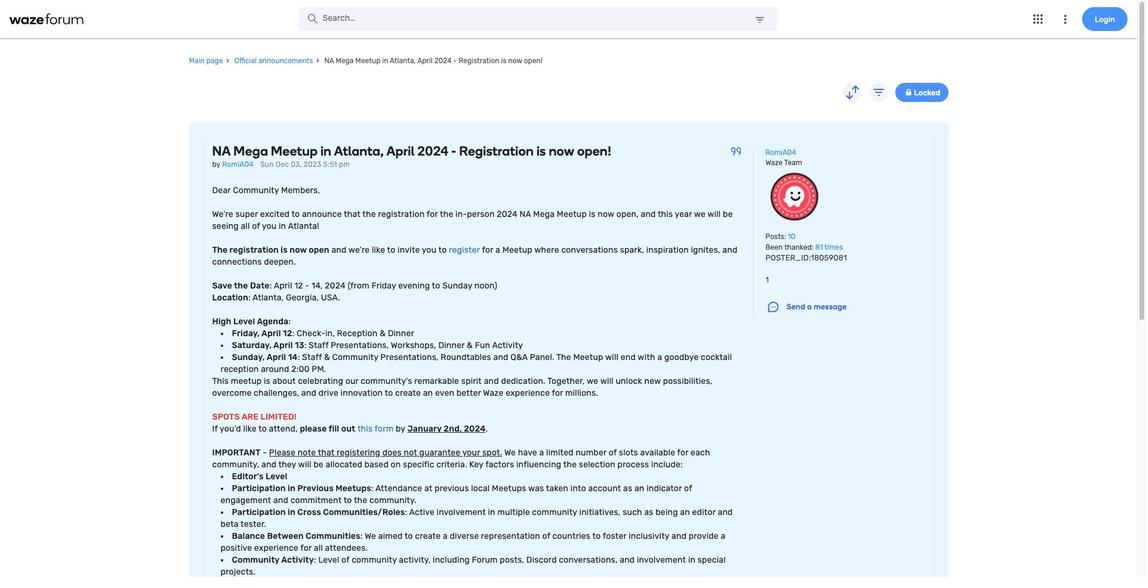 Task type: describe. For each thing, give the bounding box(es) containing it.
they
[[278, 460, 296, 471]]

you'd
[[220, 425, 241, 435]]

to right aimed at bottom
[[405, 532, 413, 542]]

conversations,
[[559, 556, 618, 566]]

main page link
[[189, 53, 223, 69]]

1 vertical spatial you
[[422, 246, 437, 256]]

atlanta, inside save the date : april 12 - 14, 2024 (from friday evening to sunday noon) location : atlanta, georgia, usa.
[[253, 293, 284, 303]]

meetup inside for a meetup where conversations spark, inspiration ignites, and connections deepen.
[[502, 246, 532, 256]]

waze inside this meetup is about celebrating our community's remarkable spirit and dedication. together, we will unlock new possibilities, overcome challenges, and drive innovation to create an even better waze experience for millions.
[[483, 389, 504, 399]]

1 vertical spatial registration
[[230, 246, 279, 256]]

0 vertical spatial na mega meetup in atlanta, april 2024 - registration is now open!
[[323, 57, 542, 65]]

be inside "we're super excited to announce that the registration for the in-person 2024 na mega meetup is now open, and this year we will be seeing all of you in atlanta!"
[[723, 210, 733, 220]]

the left in- at the top left of the page
[[440, 210, 453, 220]]

of inside "we have a limited number of slots available for each community, and they will be allocated based on specific criteria. key factors influencing the selection process include:"
[[609, 449, 617, 459]]

georgia,
[[286, 293, 319, 303]]

invite
[[398, 246, 420, 256]]

like inside spots are limited! if you'd like to attend, please fill out this form by january 2nd, 2024 .
[[243, 425, 257, 435]]

level for :
[[318, 556, 339, 566]]

unlock
[[616, 377, 642, 387]]

and right spirit
[[484, 377, 499, 387]]

process
[[618, 460, 649, 471]]

you inside "we're super excited to announce that the registration for the in-person 2024 na mega meetup is now open, and this year we will be seeing all of you in atlanta!"
[[262, 222, 277, 232]]

0 vertical spatial by
[[212, 161, 220, 169]]

forum
[[472, 556, 498, 566]]

meetup inside : staff & community presentations, roundtables and q&a panel. the meetup will end with a goodbye cocktail reception around 2:00 pm.
[[573, 353, 603, 363]]

active
[[409, 508, 435, 518]]

1 vertical spatial &
[[467, 341, 473, 351]]

check-
[[297, 329, 325, 339]]

and inside : attendance at previous local meetups was taken into account as an indicator of engagement and commitment to the community.
[[273, 496, 288, 506]]

between
[[267, 532, 304, 542]]

we inside this meetup is about celebrating our community's remarkable spirit and dedication. together, we will unlock new possibilities, overcome challenges, and drive innovation to create an even better waze experience for millions.
[[587, 377, 598, 387]]

saturday,
[[232, 341, 272, 351]]

we inside : we aimed to create a diverse representation of countries to foster inclusivity and provide a positive experience for all attendees.
[[365, 532, 376, 542]]

better
[[457, 389, 481, 399]]

1 horizontal spatial &
[[380, 329, 386, 339]]

in-
[[455, 210, 467, 220]]

for inside for a meetup where conversations spark, inspiration ignites, and connections deepen.
[[482, 246, 493, 256]]

activity,
[[399, 556, 431, 566]]

this form link
[[358, 424, 394, 436]]

pm.
[[312, 365, 326, 375]]

0 horizontal spatial na
[[212, 144, 231, 160]]

community.
[[369, 496, 417, 506]]

a right provide
[[721, 532, 726, 542]]

5:51
[[323, 161, 337, 169]]

sunday, april 14
[[232, 353, 298, 363]]

level for high
[[233, 317, 255, 327]]

spirit
[[461, 377, 482, 387]]

for inside "we have a limited number of slots available for each community, and they will be allocated based on specific criteria. key factors influencing the selection process include:"
[[677, 449, 689, 459]]

communities
[[306, 532, 360, 542]]

na inside "we're super excited to announce that the registration for the in-person 2024 na mega meetup is now open, and this year we will be seeing all of you in atlanta!"
[[520, 210, 531, 220]]

for inside : we aimed to create a diverse representation of countries to foster inclusivity and provide a positive experience for all attendees.
[[300, 544, 312, 554]]

to left invite at the top of page
[[387, 246, 395, 256]]

0 vertical spatial registration
[[459, 57, 499, 65]]

account
[[588, 484, 621, 495]]

0 vertical spatial waze
[[766, 159, 783, 167]]

register
[[449, 246, 480, 256]]

open
[[309, 246, 329, 256]]

community inside : staff & community presentations, roundtables and q&a panel. the meetup will end with a goodbye cocktail reception around 2:00 pm.
[[332, 353, 378, 363]]

a inside "we have a limited number of slots available for each community, and they will be allocated based on specific criteria. key factors influencing the selection process include:"
[[539, 449, 544, 459]]

: left check-
[[292, 329, 295, 339]]

and down the celebrating
[[301, 389, 316, 399]]

selection
[[579, 460, 615, 471]]

be inside "we have a limited number of slots available for each community, and they will be allocated based on specific criteria. key factors influencing the selection process include:"
[[314, 460, 323, 471]]

friday, april 12 : check-in, reception & dinner saturday, april 13 : staff presentations, workshops, dinner & fun activity
[[232, 329, 523, 351]]

in inside : active involvement in multiple community initiatives, such as being an editor and beta tester.
[[488, 508, 495, 518]]

1
[[766, 276, 769, 285]]

: inside : active involvement in multiple community initiatives, such as being an editor and beta tester.
[[405, 508, 407, 518]]

in,
[[325, 329, 335, 339]]

available
[[640, 449, 675, 459]]

limited!
[[261, 413, 297, 423]]

: we aimed to create a diverse representation of countries to foster inclusivity and provide a positive experience for all attendees.
[[221, 532, 726, 554]]

attend,
[[269, 425, 298, 435]]

editor
[[692, 508, 716, 518]]

to left foster
[[592, 532, 601, 542]]

of inside "we're super excited to announce that the registration for the in-person 2024 na mega meetup is now open, and this year we will be seeing all of you in atlanta!"
[[252, 222, 260, 232]]

for inside this meetup is about celebrating our community's remarkable spirit and dedication. together, we will unlock new possibilities, overcome challenges, and drive innovation to create an even better waze experience for millions.
[[552, 389, 563, 399]]

this inside "we're super excited to announce that the registration for the in-person 2024 na mega meetup is now open, and this year we will be seeing all of you in atlanta!"
[[658, 210, 673, 220]]

10 link
[[788, 231, 796, 242]]

sunday
[[442, 281, 472, 292]]

to left register
[[438, 246, 447, 256]]

limited
[[546, 449, 574, 459]]

na mega meetup in atlanta, april 2024 - registration is now open! main content
[[189, 83, 948, 578]]

1 horizontal spatial dinner
[[438, 341, 465, 351]]

waze team image
[[766, 168, 823, 226]]

and inside : we aimed to create a diverse representation of countries to foster inclusivity and provide a positive experience for all attendees.
[[672, 532, 687, 542]]

in inside "we're super excited to announce that the registration for the in-person 2024 na mega meetup is now open, and this year we will be seeing all of you in atlanta!"
[[279, 222, 286, 232]]

level for editor's
[[266, 472, 287, 483]]

will inside "we're super excited to announce that the registration for the in-person 2024 na mega meetup is now open, and this year we will be seeing all of you in atlanta!"
[[708, 210, 721, 220]]

register link
[[449, 245, 480, 257]]

representation
[[481, 532, 540, 542]]

noon)
[[474, 281, 497, 292]]

0 vertical spatial community
[[233, 186, 279, 196]]

as inside : active involvement in multiple community initiatives, such as being an editor and beta tester.
[[644, 508, 653, 518]]

challenges,
[[254, 389, 299, 399]]

and inside for a meetup where conversations spark, inspiration ignites, and connections deepen.
[[723, 246, 738, 256]]

2023
[[304, 161, 321, 169]]

a inside : staff & community presentations, roundtables and q&a panel. the meetup will end with a goodbye cocktail reception around 2:00 pm.
[[657, 353, 662, 363]]

remarkable
[[414, 377, 459, 387]]

initiatives,
[[579, 508, 621, 518]]

0 vertical spatial open!
[[524, 57, 542, 65]]

to inside "we're super excited to announce that the registration for the in-person 2024 na mega meetup is now open, and this year we will be seeing all of you in atlanta!"
[[292, 210, 300, 220]]

guarantee
[[419, 449, 461, 459]]

2024 inside spots are limited! if you'd like to attend, please fill out this form by january 2nd, 2024 .
[[464, 425, 486, 435]]

is inside this meetup is about celebrating our community's remarkable spirit and dedication. together, we will unlock new possibilities, overcome challenges, and drive innovation to create an even better waze experience for millions.
[[264, 377, 270, 387]]

usa.
[[321, 293, 340, 303]]

1 horizontal spatial romia04
[[766, 149, 796, 157]]

friday
[[372, 281, 396, 292]]

number
[[576, 449, 607, 459]]

excited
[[260, 210, 290, 220]]

community,
[[212, 460, 259, 471]]

0 horizontal spatial dinner
[[388, 329, 414, 339]]

diverse
[[450, 532, 479, 542]]

an inside : attendance at previous local meetups was taken into account as an indicator of engagement and commitment to the community.
[[635, 484, 644, 495]]

and inside ': level of community activity, including forum posts, discord conversations, and involvement in special projects.'
[[620, 556, 635, 566]]

sun dec 03, 2023 5:51 pm
[[260, 161, 350, 169]]

: down georgia, on the bottom left
[[288, 317, 291, 327]]

community activity
[[232, 556, 314, 566]]

: inside : attendance at previous local meetups was taken into account as an indicator of engagement and commitment to the community.
[[371, 484, 373, 495]]

now inside "we're super excited to announce that the registration for the in-person 2024 na mega meetup is now open, and this year we will be seeing all of you in atlanta!"
[[598, 210, 614, 220]]

14,
[[312, 281, 323, 292]]

aimed
[[378, 532, 403, 542]]

spots
[[212, 413, 240, 423]]

0 horizontal spatial romia04 link
[[222, 159, 254, 171]]

0 vertical spatial the
[[212, 246, 228, 256]]

waze team
[[766, 159, 802, 167]]

12 inside friday, april 12 : check-in, reception & dinner saturday, april 13 : staff presentations, workshops, dinner & fun activity
[[283, 329, 292, 339]]

connections
[[212, 258, 262, 268]]

and right open
[[332, 246, 347, 256]]

previous
[[435, 484, 469, 495]]

sunday,
[[232, 353, 265, 363]]

spark,
[[620, 246, 644, 256]]

high level agenda :
[[212, 317, 291, 327]]

millions.
[[565, 389, 598, 399]]

14
[[288, 353, 298, 363]]

form
[[375, 425, 394, 435]]

a left diverse
[[443, 532, 448, 542]]

of inside : we aimed to create a diverse representation of countries to foster inclusivity and provide a positive experience for all attendees.
[[542, 532, 550, 542]]

involvement inside ': level of community activity, including forum posts, discord conversations, and involvement in special projects.'
[[637, 556, 686, 566]]

including
[[433, 556, 470, 566]]

activity inside friday, april 12 : check-in, reception & dinner saturday, april 13 : staff presentations, workshops, dinner & fun activity
[[492, 341, 523, 351]]

1 horizontal spatial romia04 link
[[766, 149, 796, 157]]

cross
[[297, 508, 321, 518]]

0 vertical spatial like
[[372, 246, 385, 256]]

into
[[571, 484, 586, 495]]

participation in previous meetups
[[232, 484, 371, 495]]

not
[[404, 449, 417, 459]]

main page
[[189, 57, 223, 65]]

and inside "we're super excited to announce that the registration for the in-person 2024 na mega meetup is now open, and this year we will be seeing all of you in atlanta!"
[[641, 210, 656, 220]]

together,
[[547, 377, 585, 387]]

pm
[[339, 161, 350, 169]]

overcome
[[212, 389, 252, 399]]

meetup inside "we're super excited to announce that the registration for the in-person 2024 na mega meetup is now open, and this year we will be seeing all of you in atlanta!"
[[557, 210, 587, 220]]

: down 'deepen.'
[[270, 281, 272, 292]]

foster
[[603, 532, 627, 542]]

atlanta!
[[288, 222, 319, 232]]

1 horizontal spatial mega
[[336, 57, 354, 65]]

that inside "we're super excited to announce that the registration for the in-person 2024 na mega meetup is now open, and this year we will be seeing all of you in atlanta!"
[[344, 210, 361, 220]]

inclusivity
[[629, 532, 669, 542]]

0 horizontal spatial that
[[318, 449, 335, 459]]



Task type: vqa. For each thing, say whether or not it's contained in the screenshot.
17
no



Task type: locate. For each thing, give the bounding box(es) containing it.
a
[[496, 246, 500, 256], [657, 353, 662, 363], [539, 449, 544, 459], [443, 532, 448, 542], [721, 532, 726, 542]]

create inside : we aimed to create a diverse representation of countries to foster inclusivity and provide a positive experience for all attendees.
[[415, 532, 441, 542]]

level down they
[[266, 472, 287, 483]]

allocated
[[326, 460, 362, 471]]

0 horizontal spatial activity
[[281, 556, 314, 566]]

countries
[[553, 532, 590, 542]]

all down communities
[[314, 544, 323, 554]]

romia04 link up waze team
[[766, 149, 796, 157]]

each
[[691, 449, 710, 459]]

of inside ': level of community activity, including forum posts, discord conversations, and involvement in special projects.'
[[342, 556, 350, 566]]

this right out
[[358, 425, 373, 435]]

and right ignites,
[[723, 246, 738, 256]]

staff
[[309, 341, 329, 351], [302, 353, 322, 363]]

1 vertical spatial the
[[556, 353, 571, 363]]

1 vertical spatial as
[[644, 508, 653, 518]]

experience down dedication.
[[506, 389, 550, 399]]

this left year
[[658, 210, 673, 220]]

: down date
[[248, 293, 251, 303]]

attendees.
[[325, 544, 368, 554]]

does
[[382, 449, 402, 459]]

involvement down : attendance at previous local meetups was taken into account as an indicator of engagement and commitment to the community.
[[437, 508, 486, 518]]

taken
[[546, 484, 568, 495]]

meetups inside : attendance at previous local meetups was taken into account as an indicator of engagement and commitment to the community.
[[492, 484, 526, 495]]

we left aimed at bottom
[[365, 532, 376, 542]]

0 horizontal spatial open!
[[524, 57, 542, 65]]

that right note
[[318, 449, 335, 459]]

1 horizontal spatial be
[[723, 210, 733, 220]]

we up millions.
[[587, 377, 598, 387]]

are
[[242, 413, 259, 423]]

and left provide
[[672, 532, 687, 542]]

save
[[212, 281, 232, 292]]

2 participation from the top
[[232, 508, 286, 518]]

0 horizontal spatial registration
[[230, 246, 279, 256]]

by inside spots are limited! if you'd like to attend, please fill out this form by january 2nd, 2024 .
[[396, 425, 405, 435]]

location
[[212, 293, 248, 303]]

1 horizontal spatial we
[[694, 210, 706, 220]]

registration inside "we're super excited to announce that the registration for the in-person 2024 na mega meetup is now open, and this year we will be seeing all of you in atlanta!"
[[378, 210, 425, 220]]

1 vertical spatial create
[[415, 532, 441, 542]]

we're
[[349, 246, 370, 256]]

0 vertical spatial create
[[395, 389, 421, 399]]

1 horizontal spatial all
[[314, 544, 323, 554]]

: inside : staff & community presentations, roundtables and q&a panel. the meetup will end with a goodbye cocktail reception around 2:00 pm.
[[298, 353, 300, 363]]

0 vertical spatial &
[[380, 329, 386, 339]]

panel.
[[530, 353, 554, 363]]

1 vertical spatial by
[[396, 425, 405, 435]]

in inside ': level of community activity, including forum posts, discord conversations, and involvement in special projects.'
[[688, 556, 696, 566]]

to left 'sunday'
[[432, 281, 440, 292]]

participation for tester.
[[232, 508, 286, 518]]

1 vertical spatial be
[[314, 460, 323, 471]]

1 vertical spatial activity
[[281, 556, 314, 566]]

of right indicator
[[684, 484, 692, 495]]

cocktail
[[701, 353, 732, 363]]

1 vertical spatial involvement
[[637, 556, 686, 566]]

2024 inside "we're super excited to announce that the registration for the in-person 2024 na mega meetup is now open, and this year we will be seeing all of you in atlanta!"
[[497, 210, 518, 220]]

registering
[[337, 449, 380, 459]]

we up factors
[[504, 449, 516, 459]]

1 horizontal spatial activity
[[492, 341, 523, 351]]

0 vertical spatial romia04
[[766, 149, 796, 157]]

and inside : staff & community presentations, roundtables and q&a panel. the meetup will end with a goodbye cocktail reception around 2:00 pm.
[[493, 353, 508, 363]]

03,
[[291, 161, 302, 169]]

2 vertical spatial level
[[318, 556, 339, 566]]

meetups
[[336, 484, 371, 495], [492, 484, 526, 495]]

dedication.
[[501, 377, 546, 387]]

an right being
[[680, 508, 690, 518]]

presentations, inside : staff & community presentations, roundtables and q&a panel. the meetup will end with a goodbye cocktail reception around 2:00 pm.
[[380, 353, 439, 363]]

0 horizontal spatial 12
[[283, 329, 292, 339]]

mega inside "we're super excited to announce that the registration for the in-person 2024 na mega meetup is now open, and this year we will be seeing all of you in atlanta!"
[[533, 210, 555, 220]]

that right announce
[[344, 210, 361, 220]]

a right 'with'
[[657, 353, 662, 363]]

1 horizontal spatial by
[[396, 425, 405, 435]]

experience inside : we aimed to create a diverse representation of countries to foster inclusivity and provide a positive experience for all attendees.
[[254, 544, 298, 554]]

0 horizontal spatial the
[[212, 246, 228, 256]]

you right invite at the top of page
[[422, 246, 437, 256]]

1 horizontal spatial atlanta,
[[334, 144, 384, 160]]

na right person
[[520, 210, 531, 220]]

1 vertical spatial atlanta,
[[334, 144, 384, 160]]

to inside this meetup is about celebrating our community's remarkable spirit and dedication. together, we will unlock new possibilities, overcome challenges, and drive innovation to create an even better waze experience for millions.
[[385, 389, 393, 399]]

0 horizontal spatial waze
[[483, 389, 504, 399]]

deepen.
[[264, 258, 296, 268]]

1 horizontal spatial na
[[324, 57, 334, 65]]

0 horizontal spatial mega
[[233, 144, 268, 160]]

be down note
[[314, 460, 323, 471]]

1 horizontal spatial like
[[372, 246, 385, 256]]

all inside : we aimed to create a diverse representation of countries to foster inclusivity and provide a positive experience for all attendees.
[[314, 544, 323, 554]]

of down the super
[[252, 222, 260, 232]]

& inside : staff & community presentations, roundtables and q&a panel. the meetup will end with a goodbye cocktail reception around 2:00 pm.
[[324, 353, 330, 363]]

: level of community activity, including forum posts, discord conversations, and involvement in special projects.
[[221, 556, 726, 578]]

a up influencing on the bottom of page
[[539, 449, 544, 459]]

1 vertical spatial community
[[352, 556, 397, 566]]

meetups up multiple
[[492, 484, 526, 495]]

important
[[212, 449, 261, 459]]

1 horizontal spatial waze
[[766, 159, 783, 167]]

1 participation from the top
[[232, 484, 286, 495]]

like down are
[[243, 425, 257, 435]]

community up "projects."
[[232, 556, 280, 566]]

reply with quote image
[[730, 148, 741, 156]]

the inside : staff & community presentations, roundtables and q&a panel. the meetup will end with a goodbye cocktail reception around 2:00 pm.
[[556, 353, 571, 363]]

0 vertical spatial you
[[262, 222, 277, 232]]

: down the 13
[[298, 353, 300, 363]]

the inside save the date : april 12 - 14, 2024 (from friday evening to sunday noon) location : atlanta, georgia, usa.
[[234, 281, 248, 292]]

involvement inside : active involvement in multiple community initiatives, such as being an editor and beta tester.
[[437, 508, 486, 518]]

for left each
[[677, 449, 689, 459]]

to inside : attendance at previous local meetups was taken into account as an indicator of engagement and commitment to the community.
[[344, 496, 352, 506]]

0 vertical spatial na
[[324, 57, 334, 65]]

1 vertical spatial na
[[212, 144, 231, 160]]

: active involvement in multiple community initiatives, such as being an editor and beta tester.
[[221, 508, 733, 530]]

the up the communities/roles
[[354, 496, 367, 506]]

community up the super
[[233, 186, 279, 196]]

key
[[469, 460, 483, 471]]

mega right "announcements"
[[336, 57, 354, 65]]

1 horizontal spatial as
[[644, 508, 653, 518]]

1 meetups from the left
[[336, 484, 371, 495]]

balance between communities
[[232, 532, 360, 542]]

1 horizontal spatial level
[[266, 472, 287, 483]]

activity
[[492, 341, 523, 351], [281, 556, 314, 566]]

2 vertical spatial community
[[232, 556, 280, 566]]

create down active
[[415, 532, 441, 542]]

1 horizontal spatial that
[[344, 210, 361, 220]]

will left unlock
[[600, 377, 614, 387]]

and down 'participation in previous meetups' at the bottom of page
[[273, 496, 288, 506]]

2 horizontal spatial an
[[680, 508, 690, 518]]

super
[[235, 210, 258, 220]]

to inside save the date : april 12 - 14, 2024 (from friday evening to sunday noon) location : atlanta, georgia, usa.
[[432, 281, 440, 292]]

about
[[273, 377, 296, 387]]

& up pm.
[[324, 353, 330, 363]]

2 horizontal spatial na
[[520, 210, 531, 220]]

be right year
[[723, 210, 733, 220]]

as inside : attendance at previous local meetups was taken into account as an indicator of engagement and commitment to the community.
[[623, 484, 632, 495]]

2 horizontal spatial &
[[467, 341, 473, 351]]

0 vertical spatial that
[[344, 210, 361, 220]]

and inside "we have a limited number of slots available for each community, and they will be allocated based on specific criteria. key factors influencing the selection process include:"
[[261, 460, 276, 471]]

0 horizontal spatial this
[[358, 425, 373, 435]]

community inside ': level of community activity, including forum posts, discord conversations, and involvement in special projects.'
[[352, 556, 397, 566]]

0 vertical spatial staff
[[309, 341, 329, 351]]

mega up where at the top left of the page
[[533, 210, 555, 220]]

romia04 left sun
[[222, 161, 254, 169]]

0 vertical spatial be
[[723, 210, 733, 220]]

balance
[[232, 532, 265, 542]]

a inside for a meetup where conversations spark, inspiration ignites, and connections deepen.
[[496, 246, 500, 256]]

an down remarkable
[[423, 389, 433, 399]]

1 horizontal spatial registration
[[378, 210, 425, 220]]

meetup
[[355, 57, 380, 65], [271, 144, 318, 160], [557, 210, 587, 220], [502, 246, 532, 256], [573, 353, 603, 363]]

2024 inside save the date : april 12 - 14, 2024 (from friday evening to sunday noon) location : atlanta, georgia, usa.
[[325, 281, 346, 292]]

1 vertical spatial that
[[318, 449, 335, 459]]

0 horizontal spatial like
[[243, 425, 257, 435]]

2 horizontal spatial atlanta,
[[390, 57, 416, 65]]

our
[[345, 377, 359, 387]]

0 vertical spatial activity
[[492, 341, 523, 351]]

special
[[698, 556, 726, 566]]

0 vertical spatial level
[[233, 317, 255, 327]]

2 vertical spatial atlanta,
[[253, 293, 284, 303]]

: inside : we aimed to create a diverse representation of countries to foster inclusivity and provide a positive experience for all attendees.
[[360, 532, 363, 542]]

1 vertical spatial romia04
[[222, 161, 254, 169]]

we right year
[[694, 210, 706, 220]]

0 horizontal spatial be
[[314, 460, 323, 471]]

10
[[788, 233, 796, 241]]

1 vertical spatial we
[[587, 377, 598, 387]]

& right reception
[[380, 329, 386, 339]]

na up by romia04
[[212, 144, 231, 160]]

end
[[621, 353, 636, 363]]

will inside : staff & community presentations, roundtables and q&a panel. the meetup will end with a goodbye cocktail reception around 2:00 pm.
[[605, 353, 619, 363]]

1 horizontal spatial community
[[532, 508, 577, 518]]

poster_id:18059081
[[766, 254, 847, 263]]

2 vertical spatial &
[[324, 353, 330, 363]]

: down communities
[[314, 556, 316, 566]]

: inside ': level of community activity, including forum posts, discord conversations, and involvement in special projects.'
[[314, 556, 316, 566]]

0 vertical spatial an
[[423, 389, 433, 399]]

0 vertical spatial presentations,
[[331, 341, 389, 351]]

: up attendees.
[[360, 532, 363, 542]]

participation for engagement
[[232, 484, 286, 495]]

and inside : active involvement in multiple community initiatives, such as being an editor and beta tester.
[[718, 508, 733, 518]]

staff inside : staff & community presentations, roundtables and q&a panel. the meetup will end with a goodbye cocktail reception around 2:00 pm.
[[302, 353, 322, 363]]

participation up tester.
[[232, 508, 286, 518]]

: down check-
[[304, 341, 307, 351]]

to up atlanta!
[[292, 210, 300, 220]]

& up roundtables
[[467, 341, 473, 351]]

12 down agenda
[[283, 329, 292, 339]]

you
[[262, 222, 277, 232], [422, 246, 437, 256]]

announcements
[[258, 57, 313, 65]]

we
[[504, 449, 516, 459], [365, 532, 376, 542]]

spots are limited! if you'd like to attend, please fill out this form by january 2nd, 2024 .
[[212, 413, 488, 435]]

local
[[471, 484, 490, 495]]

experience up community activity on the left bottom
[[254, 544, 298, 554]]

2 horizontal spatial mega
[[533, 210, 555, 220]]

level inside ': level of community activity, including forum posts, discord conversations, and involvement in special projects.'
[[318, 556, 339, 566]]

to inside spots are limited! if you'd like to attend, please fill out this form by january 2nd, 2024 .
[[259, 425, 267, 435]]

for left in- at the top left of the page
[[427, 210, 438, 220]]

0 vertical spatial romia04 link
[[766, 149, 796, 157]]

0 vertical spatial atlanta,
[[390, 57, 416, 65]]

registration
[[459, 57, 499, 65], [459, 144, 534, 160]]

for a meetup where conversations spark, inspiration ignites, and connections deepen.
[[212, 246, 738, 268]]

0 horizontal spatial level
[[233, 317, 255, 327]]

2:00
[[291, 365, 310, 375]]

- inside save the date : april 12 - 14, 2024 (from friday evening to sunday noon) location : atlanta, georgia, usa.
[[305, 281, 309, 292]]

to down community's
[[385, 389, 393, 399]]

2 vertical spatial mega
[[533, 210, 555, 220]]

experience inside this meetup is about celebrating our community's remarkable spirit and dedication. together, we will unlock new possibilities, overcome challenges, and drive innovation to create an even better waze experience for millions.
[[506, 389, 550, 399]]

open! inside main content
[[577, 144, 611, 160]]

the inside "we have a limited number of slots available for each community, and they will be allocated based on specific criteria. key factors influencing the selection process include:"
[[563, 460, 577, 471]]

participation down editor's level
[[232, 484, 286, 495]]

such
[[623, 508, 642, 518]]

posts:
[[766, 233, 786, 241]]

1 vertical spatial experience
[[254, 544, 298, 554]]

community down reception
[[332, 353, 378, 363]]

1 vertical spatial level
[[266, 472, 287, 483]]

13
[[295, 341, 304, 351]]

communities/roles
[[323, 508, 405, 518]]

1 vertical spatial staff
[[302, 353, 322, 363]]

for right register
[[482, 246, 493, 256]]

the up connections
[[212, 246, 228, 256]]

mega up sun
[[233, 144, 268, 160]]

the down the limited
[[563, 460, 577, 471]]

romia04 link left sun
[[222, 159, 254, 171]]

will inside this meetup is about celebrating our community's remarkable spirit and dedication. together, we will unlock new possibilities, overcome challenges, and drive innovation to create an even better waze experience for millions.
[[600, 377, 614, 387]]

will right year
[[708, 210, 721, 220]]

0 horizontal spatial involvement
[[437, 508, 486, 518]]

of inside : attendance at previous local meetups was taken into account as an indicator of engagement and commitment to the community.
[[684, 484, 692, 495]]

we inside "we're super excited to announce that the registration for the in-person 2024 na mega meetup is now open, and this year we will be seeing all of you in atlanta!"
[[694, 210, 706, 220]]

as right account
[[623, 484, 632, 495]]

1 vertical spatial mega
[[233, 144, 268, 160]]

for inside "we're super excited to announce that the registration for the in-person 2024 na mega meetup is now open, and this year we will be seeing all of you in atlanta!"
[[427, 210, 438, 220]]

0 horizontal spatial you
[[262, 222, 277, 232]]

april inside save the date : april 12 - 14, 2024 (from friday evening to sunday noon) location : atlanta, georgia, usa.
[[274, 281, 292, 292]]

the
[[363, 210, 376, 220], [440, 210, 453, 220], [234, 281, 248, 292], [563, 460, 577, 471], [354, 496, 367, 506]]

an inside this meetup is about celebrating our community's remarkable spirit and dedication. together, we will unlock new possibilities, overcome challenges, and drive innovation to create an even better waze experience for millions.
[[423, 389, 433, 399]]

workshops,
[[391, 341, 436, 351]]

date
[[250, 281, 270, 292]]

activity down balance between communities
[[281, 556, 314, 566]]

note
[[298, 449, 316, 459]]

2 meetups from the left
[[492, 484, 526, 495]]

staff up pm.
[[302, 353, 322, 363]]

0 horizontal spatial meetups
[[336, 484, 371, 495]]

0 vertical spatial all
[[241, 222, 250, 232]]

waze
[[766, 159, 783, 167], [483, 389, 504, 399]]

the right panel.
[[556, 353, 571, 363]]

an inside : active involvement in multiple community initiatives, such as being an editor and beta tester.
[[680, 508, 690, 518]]

-
[[453, 57, 457, 65], [451, 144, 456, 160], [305, 281, 309, 292], [263, 449, 267, 459]]

fun
[[475, 341, 490, 351]]

by right the form at bottom left
[[396, 425, 405, 435]]

high
[[212, 317, 231, 327]]

this inside spots are limited! if you'd like to attend, please fill out this form by january 2nd, 2024 .
[[358, 425, 373, 435]]

is inside "we're super excited to announce that the registration for the in-person 2024 na mega meetup is now open, and this year we will be seeing all of you in atlanta!"
[[589, 210, 596, 220]]

0 horizontal spatial as
[[623, 484, 632, 495]]

drive
[[319, 389, 338, 399]]

0 vertical spatial registration
[[378, 210, 425, 220]]

0 horizontal spatial an
[[423, 389, 433, 399]]

evening
[[398, 281, 430, 292]]

team
[[784, 159, 802, 167]]

na mega meetup in atlanta, april 2024 - registration is now open! inside main content
[[212, 144, 611, 160]]

presentations, inside friday, april 12 : check-in, reception & dinner saturday, april 13 : staff presentations, workshops, dinner & fun activity
[[331, 341, 389, 351]]

your
[[462, 449, 480, 459]]

staff inside friday, april 12 : check-in, reception & dinner saturday, april 13 : staff presentations, workshops, dinner & fun activity
[[309, 341, 329, 351]]

times
[[825, 243, 843, 252]]

level up friday,
[[233, 317, 255, 327]]

we're
[[212, 210, 233, 220]]

we inside "we have a limited number of slots available for each community, and they will be allocated based on specific criteria. key factors influencing the selection process include:"
[[504, 449, 516, 459]]

dinner up roundtables
[[438, 341, 465, 351]]

that
[[344, 210, 361, 220], [318, 449, 335, 459]]

community down taken
[[532, 508, 577, 518]]

the up we're
[[363, 210, 376, 220]]

level down attendees.
[[318, 556, 339, 566]]

1 vertical spatial open!
[[577, 144, 611, 160]]

community inside : active involvement in multiple community initiatives, such as being an editor and beta tester.
[[532, 508, 577, 518]]

0 vertical spatial 12
[[294, 281, 303, 292]]

community down aimed at bottom
[[352, 556, 397, 566]]

1 vertical spatial an
[[635, 484, 644, 495]]

reception
[[221, 365, 259, 375]]

at
[[424, 484, 432, 495]]

0 vertical spatial experience
[[506, 389, 550, 399]]

experience
[[506, 389, 550, 399], [254, 544, 298, 554]]

registration up connections
[[230, 246, 279, 256]]

na right "announcements"
[[324, 57, 334, 65]]

and right open,
[[641, 210, 656, 220]]

will inside "we have a limited number of slots available for each community, and they will be allocated based on specific criteria. key factors influencing the selection process include:"
[[298, 460, 311, 471]]

: up the community.
[[371, 484, 373, 495]]

0 horizontal spatial we
[[365, 532, 376, 542]]

to down are
[[259, 425, 267, 435]]

0 horizontal spatial community
[[352, 556, 397, 566]]

positive
[[221, 544, 252, 554]]

in
[[382, 57, 388, 65], [321, 144, 331, 160], [279, 222, 286, 232], [288, 484, 295, 495], [288, 508, 295, 518], [488, 508, 495, 518], [688, 556, 696, 566]]

na mega meetup in atlanta, april 2024 - registration is now open!
[[323, 57, 542, 65], [212, 144, 611, 160]]

0 horizontal spatial atlanta,
[[253, 293, 284, 303]]

1 horizontal spatial the
[[556, 353, 571, 363]]

staff down check-
[[309, 341, 329, 351]]

the inside : attendance at previous local meetups was taken into account as an indicator of engagement and commitment to the community.
[[354, 496, 367, 506]]

0 horizontal spatial all
[[241, 222, 250, 232]]

0 horizontal spatial romia04
[[222, 161, 254, 169]]

where
[[534, 246, 559, 256]]

will down note
[[298, 460, 311, 471]]

activity up q&a
[[492, 341, 523, 351]]

12 inside save the date : april 12 - 14, 2024 (from friday evening to sunday noon) location : atlanta, georgia, usa.
[[294, 281, 303, 292]]

inspiration
[[646, 246, 689, 256]]

1 horizontal spatial this
[[658, 210, 673, 220]]

posts,
[[500, 556, 524, 566]]

create inside this meetup is about celebrating our community's remarkable spirit and dedication. together, we will unlock new possibilities, overcome challenges, and drive innovation to create an even better waze experience for millions.
[[395, 389, 421, 399]]

dinner up workshops,
[[388, 329, 414, 339]]

registration inside main content
[[459, 144, 534, 160]]

create down community's
[[395, 389, 421, 399]]

1 horizontal spatial experience
[[506, 389, 550, 399]]

a right register
[[496, 246, 500, 256]]

and up editor's level
[[261, 460, 276, 471]]

factors
[[485, 460, 514, 471]]

of down attendees.
[[342, 556, 350, 566]]

0 vertical spatial involvement
[[437, 508, 486, 518]]

community
[[233, 186, 279, 196], [332, 353, 378, 363], [232, 556, 280, 566]]

0 horizontal spatial by
[[212, 161, 220, 169]]

conversations
[[561, 246, 618, 256]]

0 horizontal spatial we
[[587, 377, 598, 387]]

: attendance at previous local meetups was taken into account as an indicator of engagement and commitment to the community.
[[221, 484, 692, 506]]

participation in cross communities/roles
[[232, 508, 405, 518]]

0 vertical spatial we
[[504, 449, 516, 459]]

this meetup is about celebrating our community's remarkable spirit and dedication. together, we will unlock new possibilities, overcome challenges, and drive innovation to create an even better waze experience for millions.
[[212, 377, 712, 399]]

1 horizontal spatial open!
[[577, 144, 611, 160]]

presentations, down workshops,
[[380, 353, 439, 363]]

all inside "we're super excited to announce that the registration for the in-person 2024 na mega meetup is now open, and this year we will be seeing all of you in atlanta!"
[[241, 222, 250, 232]]

beta
[[221, 520, 239, 530]]

: left active
[[405, 508, 407, 518]]

1 vertical spatial community
[[332, 353, 378, 363]]

involvement down inclusivity
[[637, 556, 686, 566]]

new
[[644, 377, 661, 387]]

for down together,
[[552, 389, 563, 399]]

1 horizontal spatial 12
[[294, 281, 303, 292]]



